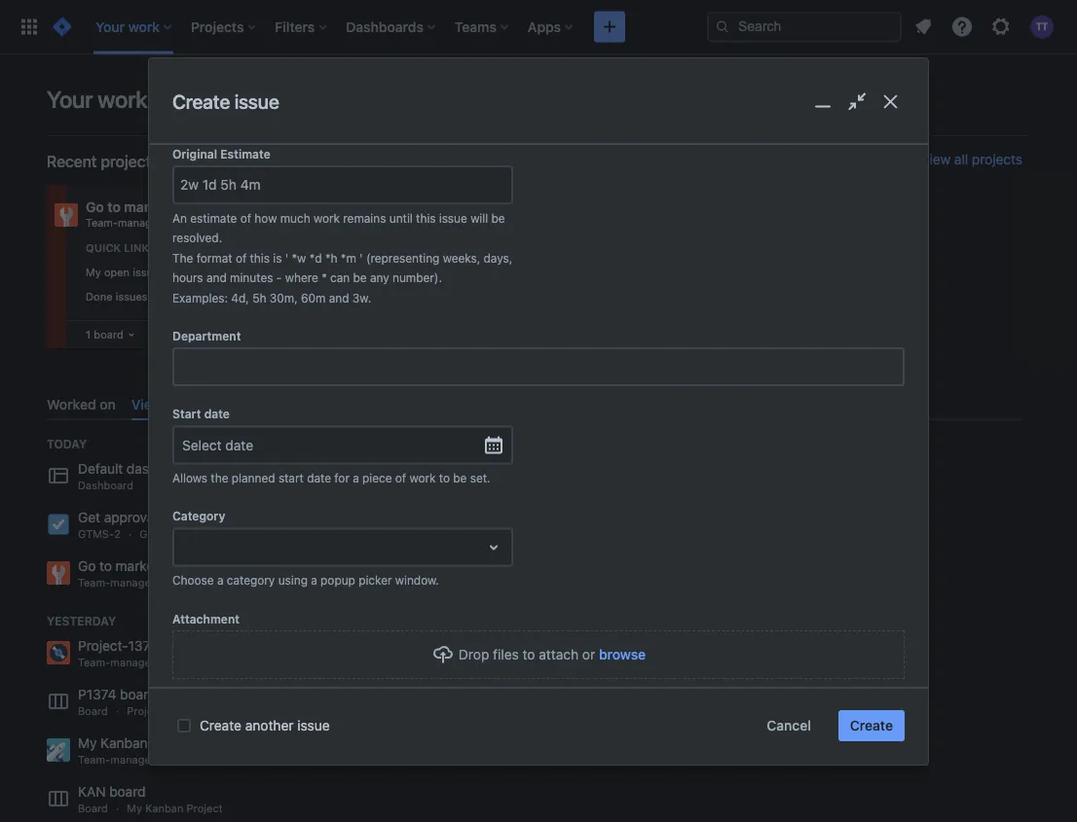 Task type: locate. For each thing, give the bounding box(es) containing it.
today
[[47, 437, 87, 451]]

0 horizontal spatial issue
[[234, 90, 279, 113]]

project-1374 team-managed software up (representing
[[331, 199, 456, 229]]

project- left until
[[331, 199, 384, 215]]

date left for
[[307, 473, 331, 486]]

1 quick links from the left
[[86, 242, 156, 255]]

be
[[491, 212, 505, 225], [353, 272, 367, 285], [453, 473, 467, 486]]

0 horizontal spatial my open issues
[[86, 266, 165, 279]]

my open issues link for managed
[[327, 262, 514, 284]]

done issues down any
[[331, 290, 393, 303]]

department
[[172, 330, 241, 343]]

issue up estimate
[[234, 90, 279, 113]]

1 board from the top
[[78, 706, 108, 718]]

days,
[[484, 252, 512, 265]]

format
[[196, 252, 232, 265]]

1 horizontal spatial my open issues
[[331, 266, 410, 279]]

this right until
[[416, 212, 436, 225]]

· for kan
[[116, 803, 119, 816]]

0 horizontal spatial done
[[86, 290, 112, 303]]

links for market
[[124, 242, 156, 255]]

my inside my kanban project team-managed software
[[78, 736, 97, 752]]

tab list
[[39, 389, 1030, 421]]

software up kan board board · my kanban project
[[161, 754, 205, 767]]

1 horizontal spatial done issues link
[[327, 286, 514, 308]]

1 vertical spatial and
[[329, 292, 349, 305]]

of
[[240, 212, 251, 225], [236, 252, 247, 265], [395, 473, 406, 486]]

your
[[47, 86, 93, 113]]

2 horizontal spatial issue
[[439, 212, 467, 225]]

team- inside my kanban project team-managed software
[[78, 754, 110, 767]]

1 vertical spatial market
[[170, 529, 206, 541]]

work
[[98, 86, 147, 113], [314, 212, 340, 225], [409, 473, 436, 486]]

my open issues
[[86, 266, 165, 279], [331, 266, 410, 279]]

2 done from the left
[[331, 290, 358, 303]]

attach
[[539, 647, 579, 664]]

2 vertical spatial project-
[[127, 706, 168, 718]]

0 horizontal spatial quick
[[86, 242, 121, 255]]

get approvals on positioning gtms-2 · go to market sample
[[78, 510, 256, 541]]

0 horizontal spatial on
[[100, 396, 116, 412]]

team- up p1374
[[78, 657, 110, 670]]

open down *m
[[350, 266, 375, 279]]

go to market sample team-managed business down 2
[[78, 559, 207, 590]]

' right *m
[[359, 252, 363, 265]]

to left "me"
[[257, 396, 270, 412]]

all
[[954, 151, 968, 168]]

to left category text field
[[157, 529, 167, 541]]

on
[[100, 396, 116, 412], [168, 510, 184, 526]]

1 done from the left
[[86, 290, 112, 303]]

0 vertical spatial date
[[204, 408, 230, 422]]

0 horizontal spatial '
[[285, 252, 288, 265]]

1 horizontal spatial my open issues link
[[327, 262, 514, 284]]

and down can
[[329, 292, 349, 305]]

approvals
[[104, 510, 164, 526]]

board right p1374
[[120, 687, 156, 703]]

my open issues left the hours
[[86, 266, 165, 279]]

1374 up my kanban project team-managed software
[[168, 706, 192, 718]]

to down recent projects
[[107, 199, 121, 215]]

*h
[[325, 252, 337, 265]]

1 vertical spatial on
[[168, 510, 184, 526]]

my open issues for market
[[86, 266, 165, 279]]

my left the hours
[[86, 266, 101, 279]]

date for start date
[[204, 408, 230, 422]]

my open issues for team-
[[331, 266, 410, 279]]

0 vertical spatial project-1374 team-managed software
[[331, 199, 456, 229]]

of right piece
[[395, 473, 406, 486]]

project- down yesterday
[[78, 639, 128, 655]]

date
[[204, 408, 230, 422], [225, 438, 253, 454], [307, 473, 331, 486]]

discard & close image
[[877, 88, 905, 116]]

view
[[921, 151, 951, 168]]

create
[[172, 90, 230, 113], [200, 718, 241, 734], [850, 718, 893, 734]]

open for market
[[104, 266, 130, 279]]

board inside kan board board · my kanban project
[[78, 803, 108, 816]]

1 horizontal spatial 1374
[[168, 706, 192, 718]]

allows
[[172, 473, 207, 486]]

1 vertical spatial project-1374 team-managed software
[[78, 639, 205, 670]]

0 vertical spatial and
[[206, 272, 227, 285]]

1 vertical spatial sample
[[209, 529, 245, 541]]

create for create issue
[[172, 90, 230, 113]]

done issues for team-
[[331, 290, 393, 303]]

quick up can
[[331, 242, 366, 255]]

managed left an
[[118, 217, 164, 229]]

board inside p1374 board board · project-1374
[[78, 706, 108, 718]]

or
[[582, 647, 595, 664]]

another
[[245, 718, 294, 734]]

go to market sample team-managed business up resolved.
[[86, 199, 220, 229]]

work right your
[[98, 86, 147, 113]]

2 open from the left
[[350, 266, 375, 279]]

1 horizontal spatial links
[[369, 242, 401, 255]]

0 vertical spatial go to market sample team-managed business
[[86, 199, 220, 229]]

create left 'another'
[[200, 718, 241, 734]]

1 horizontal spatial be
[[453, 473, 467, 486]]

1 vertical spatial date
[[225, 438, 253, 454]]

of up minutes
[[236, 252, 247, 265]]

0 horizontal spatial done issues
[[86, 290, 148, 303]]

2 horizontal spatial 1374
[[384, 199, 415, 215]]

p1374
[[78, 687, 116, 703]]

1 vertical spatial kanban
[[145, 803, 183, 816]]

· inside kan board board · my kanban project
[[116, 803, 119, 816]]

gtms-
[[78, 529, 114, 541]]

work right much
[[314, 212, 340, 225]]

0 vertical spatial kanban
[[101, 736, 148, 752]]

1 vertical spatial board
[[78, 803, 108, 816]]

recent
[[47, 152, 97, 171]]

0 vertical spatial board
[[78, 706, 108, 718]]

done for market
[[86, 290, 112, 303]]

open left the hours
[[104, 266, 130, 279]]

a right the choose
[[217, 575, 223, 588]]

' right is
[[285, 252, 288, 265]]

be left set.
[[453, 473, 467, 486]]

2 done issues from the left
[[331, 290, 393, 303]]

1 vertical spatial work
[[314, 212, 340, 225]]

1 horizontal spatial this
[[416, 212, 436, 225]]

window.
[[395, 575, 439, 588]]

board
[[120, 687, 156, 703], [109, 785, 146, 801]]

0 horizontal spatial and
[[206, 272, 227, 285]]

0 horizontal spatial 1374
[[128, 639, 158, 655]]

jira software image
[[51, 15, 74, 38], [51, 15, 74, 38]]

· right 2
[[128, 529, 132, 541]]

1 vertical spatial project
[[187, 803, 223, 816]]

2
[[114, 529, 121, 541]]

my open issues link up examples:
[[82, 262, 269, 284]]

· inside p1374 board board · project-1374
[[116, 706, 119, 718]]

me
[[274, 396, 293, 412]]

start date
[[172, 408, 230, 422]]

get
[[78, 510, 100, 526]]

project inside my kanban project team-managed software
[[151, 736, 195, 752]]

go inside get approvals on positioning gtms-2 · go to market sample
[[139, 529, 154, 541]]

my down my kanban project team-managed software
[[127, 803, 142, 816]]

board inside kan board board · my kanban project
[[109, 785, 146, 801]]

1 vertical spatial board
[[109, 785, 146, 801]]

my open issues link
[[82, 262, 269, 284], [327, 262, 514, 284]]

2 vertical spatial be
[[453, 473, 467, 486]]

project-1374 team-managed software up p1374 board board · project-1374
[[78, 639, 205, 670]]

1 horizontal spatial done
[[331, 290, 358, 303]]

projects
[[972, 151, 1023, 168], [101, 152, 159, 171]]

1 done issues from the left
[[86, 290, 148, 303]]

0 horizontal spatial my open issues link
[[82, 262, 269, 284]]

kan board board · my kanban project
[[78, 785, 223, 816]]

project-
[[331, 199, 384, 215], [78, 639, 128, 655], [127, 706, 168, 718]]

managed up (representing
[[363, 217, 410, 229]]

on inside tab list
[[100, 396, 116, 412]]

managed
[[118, 217, 164, 229], [363, 217, 410, 229], [110, 577, 157, 590], [110, 657, 157, 670], [110, 754, 157, 767]]

0 horizontal spatial quick links
[[86, 242, 156, 255]]

1 quick from the left
[[86, 242, 121, 255]]

sample up resolved.
[[173, 199, 220, 215]]

1 my open issues from the left
[[86, 266, 165, 279]]

cancel button
[[755, 711, 823, 742]]

date up planned on the bottom left of the page
[[225, 438, 253, 454]]

1 horizontal spatial issue
[[297, 718, 330, 734]]

board down p1374
[[78, 706, 108, 718]]

quick
[[86, 242, 121, 255], [331, 242, 366, 255]]

weeks,
[[443, 252, 480, 265]]

managed up p1374 board board · project-1374
[[110, 657, 157, 670]]

2 quick links from the left
[[331, 242, 401, 255]]

date right start
[[204, 408, 230, 422]]

0 horizontal spatial this
[[250, 252, 270, 265]]

links for team-
[[369, 242, 401, 255]]

team- up kan
[[78, 754, 110, 767]]

planned
[[232, 473, 275, 486]]

software
[[413, 217, 456, 229], [161, 657, 205, 670], [161, 754, 205, 767]]

tab list containing worked on
[[39, 389, 1030, 421]]

2 quick from the left
[[331, 242, 366, 255]]

board for kan board
[[109, 785, 146, 801]]

2 ' from the left
[[359, 252, 363, 265]]

1 horizontal spatial projects
[[972, 151, 1023, 168]]

my up kan
[[78, 736, 97, 752]]

be for work
[[453, 473, 467, 486]]

'
[[285, 252, 288, 265], [359, 252, 363, 265]]

a right for
[[353, 473, 359, 486]]

of left how
[[240, 212, 251, 225]]

0 horizontal spatial project-1374 team-managed software
[[78, 639, 205, 670]]

links up any
[[369, 242, 401, 255]]

2 my open issues from the left
[[331, 266, 410, 279]]

0 vertical spatial board
[[120, 687, 156, 703]]

go
[[86, 199, 104, 215], [139, 529, 154, 541], [78, 559, 96, 575]]

and down format
[[206, 272, 227, 285]]

banner
[[0, 0, 1077, 55]]

software down attachment
[[161, 657, 205, 670]]

this
[[416, 212, 436, 225], [250, 252, 270, 265]]

project- up my kanban project team-managed software
[[127, 706, 168, 718]]

1 horizontal spatial quick links
[[331, 242, 401, 255]]

the
[[172, 252, 193, 265]]

market down category
[[170, 529, 206, 541]]

projects right "all"
[[972, 151, 1023, 168]]

work right piece
[[409, 473, 436, 486]]

2 vertical spatial 1374
[[168, 706, 192, 718]]

create right cancel on the bottom of page
[[850, 718, 893, 734]]

issues left the hours
[[133, 266, 165, 279]]

original estimate
[[172, 147, 271, 161]]

a right using
[[311, 575, 317, 588]]

quick links down remains on the top of the page
[[331, 242, 401, 255]]

project down p1374 board board · project-1374
[[151, 736, 195, 752]]

managed up kan board board · my kanban project
[[110, 754, 157, 767]]

market left an
[[124, 199, 170, 215]]

to down "gtms-" on the left bottom
[[99, 559, 112, 575]]

kanban down my kanban project team-managed software
[[145, 803, 183, 816]]

original
[[172, 147, 217, 161]]

1 links from the left
[[124, 242, 156, 255]]

quick links left the
[[86, 242, 156, 255]]

0 vertical spatial on
[[100, 396, 116, 412]]

done issues left examples:
[[86, 290, 148, 303]]

the
[[211, 473, 228, 486]]

1 vertical spatial go
[[139, 529, 154, 541]]

0 horizontal spatial done issues link
[[82, 286, 269, 308]]

my open issues down *m
[[331, 266, 410, 279]]

1 horizontal spatial quick
[[331, 242, 366, 255]]

1 vertical spatial software
[[161, 657, 205, 670]]

any
[[370, 272, 389, 285]]

worked
[[47, 396, 96, 412]]

market
[[124, 199, 170, 215], [170, 529, 206, 541], [116, 559, 159, 575]]

0 vertical spatial ·
[[128, 529, 132, 541]]

board inside p1374 board board · project-1374
[[120, 687, 156, 703]]

business down category text field
[[161, 577, 206, 590]]

2 vertical spatial sample
[[163, 559, 207, 575]]

· inside get approvals on positioning gtms-2 · go to market sample
[[128, 529, 132, 541]]

0 horizontal spatial be
[[353, 272, 367, 285]]

projects right "recent"
[[101, 152, 159, 171]]

1 horizontal spatial open
[[350, 266, 375, 279]]

issues
[[133, 266, 165, 279], [378, 266, 410, 279], [116, 290, 148, 303], [361, 290, 393, 303]]

2 my open issues link from the left
[[327, 262, 514, 284]]

be for issue
[[491, 212, 505, 225]]

done for team-
[[331, 290, 358, 303]]

software up weeks,
[[413, 217, 456, 229]]

Department text field
[[174, 350, 903, 385]]

1 my open issues link from the left
[[82, 262, 269, 284]]

1 open from the left
[[104, 266, 130, 279]]

issues down any
[[361, 290, 393, 303]]

1374 up p1374 board board · project-1374
[[128, 639, 158, 655]]

quick left the
[[86, 242, 121, 255]]

0 vertical spatial issue
[[234, 90, 279, 113]]

kanban down p1374 board board · project-1374
[[101, 736, 148, 752]]

board down kan
[[78, 803, 108, 816]]

kanban
[[101, 736, 148, 752], [145, 803, 183, 816]]

an
[[172, 212, 187, 225]]

this left is
[[250, 252, 270, 265]]

on right worked
[[100, 396, 116, 412]]

be right will
[[491, 212, 505, 225]]

2 vertical spatial software
[[161, 754, 205, 767]]

0 vertical spatial this
[[416, 212, 436, 225]]

where
[[285, 272, 318, 285]]

market down 2
[[116, 559, 159, 575]]

sample inside get approvals on positioning gtms-2 · go to market sample
[[209, 529, 245, 541]]

2 vertical spatial go
[[78, 559, 96, 575]]

my inside kan board board · my kanban project
[[127, 803, 142, 816]]

create for create another issue
[[200, 718, 241, 734]]

resolved.
[[172, 232, 222, 245]]

1 horizontal spatial done issues
[[331, 290, 393, 303]]

done
[[86, 290, 112, 303], [331, 290, 358, 303]]

go down recent projects
[[86, 199, 104, 215]]

examples:
[[172, 292, 228, 305]]

board right kan
[[109, 785, 146, 801]]

dashboard
[[78, 480, 133, 493]]

project- inside p1374 board board · project-1374
[[127, 706, 168, 718]]

1 vertical spatial be
[[353, 272, 367, 285]]

board
[[78, 706, 108, 718], [78, 803, 108, 816]]

project inside kan board board · my kanban project
[[187, 803, 223, 816]]

0 vertical spatial work
[[98, 86, 147, 113]]

· down my kanban project team-managed software
[[116, 803, 119, 816]]

estimate
[[190, 212, 237, 225]]

1374 up (representing
[[384, 199, 415, 215]]

1 horizontal spatial '
[[359, 252, 363, 265]]

1 horizontal spatial on
[[168, 510, 184, 526]]

2 links from the left
[[369, 242, 401, 255]]

quick links
[[86, 242, 156, 255], [331, 242, 401, 255]]

0 vertical spatial project
[[151, 736, 195, 752]]

2 board from the top
[[78, 803, 108, 816]]

issue left will
[[439, 212, 467, 225]]

project down my kanban project team-managed software
[[187, 803, 223, 816]]

on up category text field
[[168, 510, 184, 526]]

0 vertical spatial be
[[491, 212, 505, 225]]

team- down recent projects
[[86, 217, 118, 229]]

go down the approvals
[[139, 529, 154, 541]]

0 horizontal spatial open
[[104, 266, 130, 279]]

links
[[124, 242, 156, 255], [369, 242, 401, 255]]

board for p1374
[[78, 706, 108, 718]]

team-
[[86, 217, 118, 229], [331, 217, 363, 229], [78, 577, 110, 590], [78, 657, 110, 670], [78, 754, 110, 767]]

1 done issues link from the left
[[82, 286, 269, 308]]

business up resolved.
[[167, 217, 212, 229]]

· for p1374
[[116, 706, 119, 718]]

browse button
[[599, 646, 646, 665]]

date for select date
[[225, 438, 253, 454]]

2 horizontal spatial work
[[409, 473, 436, 486]]

done issues for market
[[86, 290, 148, 303]]

1 horizontal spatial work
[[314, 212, 340, 225]]

positioning
[[187, 510, 256, 526]]

links left the
[[124, 242, 156, 255]]

2 vertical spatial date
[[307, 473, 331, 486]]

0 horizontal spatial links
[[124, 242, 156, 255]]

an estimate of how much work remains until this issue will be resolved. the format of this is ' *w *d *h *m ' (representing weeks, days, hours and minutes - where * can be any number). examples: 4d, 5h 30m, 60m and 3w.
[[172, 212, 516, 305]]

sample
[[173, 199, 220, 215], [209, 529, 245, 541], [163, 559, 207, 575]]

be left any
[[353, 272, 367, 285]]

2 done issues link from the left
[[327, 286, 514, 308]]

quick links for team-
[[331, 242, 401, 255]]

open
[[104, 266, 130, 279], [350, 266, 375, 279]]

primary element
[[12, 0, 707, 54]]

0 horizontal spatial work
[[98, 86, 147, 113]]

kan
[[78, 785, 106, 801]]

2 vertical spatial ·
[[116, 803, 119, 816]]

and
[[206, 272, 227, 285], [329, 292, 349, 305]]

done issues link down the hours
[[82, 286, 269, 308]]

issue right 'another'
[[297, 718, 330, 734]]

2 horizontal spatial be
[[491, 212, 505, 225]]

1 vertical spatial issue
[[439, 212, 467, 225]]

sample up the choose
[[163, 559, 207, 575]]

popup
[[321, 575, 355, 588]]



Task type: describe. For each thing, give the bounding box(es) containing it.
is
[[273, 252, 282, 265]]

1 horizontal spatial and
[[329, 292, 349, 305]]

view all projects link
[[921, 151, 1023, 171]]

kanban inside my kanban project team-managed software
[[101, 736, 148, 752]]

1 horizontal spatial a
[[311, 575, 317, 588]]

remains
[[343, 212, 386, 225]]

0 vertical spatial business
[[167, 217, 212, 229]]

yesterday
[[47, 615, 116, 628]]

1 ' from the left
[[285, 252, 288, 265]]

assigned
[[194, 396, 253, 412]]

1 vertical spatial go to market sample team-managed business
[[78, 559, 207, 590]]

drop files to attach or browse
[[459, 647, 646, 664]]

your work
[[47, 86, 147, 113]]

team- up *m
[[331, 217, 363, 229]]

(representing
[[366, 252, 440, 265]]

0 vertical spatial market
[[124, 199, 170, 215]]

until
[[389, 212, 413, 225]]

30m,
[[270, 292, 298, 305]]

start
[[172, 408, 201, 422]]

category
[[172, 511, 225, 524]]

to inside get approvals on positioning gtms-2 · go to market sample
[[157, 529, 167, 541]]

upload image
[[431, 644, 455, 667]]

search image
[[715, 19, 730, 35]]

choose a category using a popup picker window.
[[172, 575, 439, 588]]

files
[[493, 647, 519, 664]]

kanban inside kan board board · my kanban project
[[145, 803, 183, 816]]

my open issues link for sample
[[82, 262, 269, 284]]

can
[[330, 272, 350, 285]]

4d,
[[231, 292, 249, 305]]

quick for team-
[[331, 242, 366, 255]]

estimate
[[220, 147, 271, 161]]

60m
[[301, 292, 326, 305]]

0 vertical spatial of
[[240, 212, 251, 225]]

1 vertical spatial of
[[236, 252, 247, 265]]

Original Estimate text field
[[174, 168, 511, 203]]

create inside button
[[850, 718, 893, 734]]

cancel
[[767, 718, 811, 734]]

2 horizontal spatial a
[[353, 473, 359, 486]]

set.
[[470, 473, 490, 486]]

*
[[322, 272, 327, 285]]

minutes
[[230, 272, 273, 285]]

exit full screen image
[[843, 88, 871, 116]]

viewed
[[131, 396, 178, 412]]

1 vertical spatial this
[[250, 252, 270, 265]]

*m
[[341, 252, 356, 265]]

create another issue
[[200, 718, 330, 734]]

team- up yesterday
[[78, 577, 110, 590]]

1 vertical spatial project-
[[78, 639, 128, 655]]

to right files
[[523, 647, 535, 664]]

piece
[[362, 473, 392, 486]]

3w.
[[352, 292, 371, 305]]

allows the planned start date for a piece of work to be set.
[[172, 473, 490, 486]]

browse
[[599, 647, 646, 664]]

market inside get approvals on positioning gtms-2 · go to market sample
[[170, 529, 206, 541]]

issues left examples:
[[116, 290, 148, 303]]

0 vertical spatial software
[[413, 217, 456, 229]]

start
[[278, 473, 304, 486]]

default
[[78, 461, 123, 477]]

0 vertical spatial go
[[86, 199, 104, 215]]

software inside my kanban project team-managed software
[[161, 754, 205, 767]]

recent projects
[[47, 152, 159, 171]]

much
[[280, 212, 310, 225]]

open for team-
[[350, 266, 375, 279]]

issues down (representing
[[378, 266, 410, 279]]

dashboard
[[127, 461, 193, 477]]

quick for market
[[86, 242, 121, 255]]

0 horizontal spatial a
[[217, 575, 223, 588]]

choose
[[172, 575, 214, 588]]

attachment
[[172, 613, 240, 627]]

worked on
[[47, 396, 116, 412]]

Search field
[[707, 11, 902, 42]]

issue inside an estimate of how much work remains until this issue will be resolved. the format of this is ' *w *d *h *m ' (representing weeks, days, hours and minutes - where * can be any number). examples: 4d, 5h 30m, 60m and 3w.
[[439, 212, 467, 225]]

quick links for market
[[86, 242, 156, 255]]

2 vertical spatial issue
[[297, 718, 330, 734]]

using
[[278, 575, 308, 588]]

how
[[255, 212, 277, 225]]

2 vertical spatial market
[[116, 559, 159, 575]]

assigned to me
[[194, 396, 293, 412]]

0 horizontal spatial projects
[[101, 152, 159, 171]]

0 vertical spatial 1374
[[384, 199, 415, 215]]

p1374 board board · project-1374
[[78, 687, 192, 718]]

-
[[276, 272, 282, 285]]

5h
[[252, 292, 266, 305]]

category
[[227, 575, 275, 588]]

create image
[[598, 15, 621, 38]]

done issues link for sample
[[82, 286, 269, 308]]

my kanban project team-managed software
[[78, 736, 205, 767]]

*d
[[309, 252, 322, 265]]

on inside get approvals on positioning gtms-2 · go to market sample
[[168, 510, 184, 526]]

1 vertical spatial business
[[161, 577, 206, 590]]

for
[[334, 473, 350, 486]]

my down *h
[[331, 266, 346, 279]]

managed inside my kanban project team-managed software
[[110, 754, 157, 767]]

board for p1374 board
[[120, 687, 156, 703]]

1 vertical spatial 1374
[[128, 639, 158, 655]]

create issue dialog
[[149, 0, 928, 807]]

Category text field
[[182, 539, 186, 558]]

1374 inside p1374 board board · project-1374
[[168, 706, 192, 718]]

0 vertical spatial sample
[[173, 199, 220, 215]]

create issue
[[172, 90, 279, 113]]

number).
[[392, 272, 442, 285]]

board for kan
[[78, 803, 108, 816]]

done issues link for managed
[[327, 286, 514, 308]]

work inside an estimate of how much work remains until this issue will be resolved. the format of this is ' *w *d *h *m ' (representing weeks, days, hours and minutes - where * can be any number). examples: 4d, 5h 30m, 60m and 3w.
[[314, 212, 340, 225]]

to inside tab list
[[257, 396, 270, 412]]

1 horizontal spatial project-1374 team-managed software
[[331, 199, 456, 229]]

managed down 2
[[110, 577, 157, 590]]

open image
[[482, 537, 505, 560]]

*w
[[292, 252, 306, 265]]

to left set.
[[439, 473, 450, 486]]

drop
[[459, 647, 489, 664]]

0 vertical spatial project-
[[331, 199, 384, 215]]

select date
[[182, 438, 253, 454]]

picker
[[359, 575, 392, 588]]

select
[[182, 438, 222, 454]]

2 vertical spatial of
[[395, 473, 406, 486]]

will
[[471, 212, 488, 225]]

2 vertical spatial work
[[409, 473, 436, 486]]

minimize image
[[809, 88, 837, 116]]

hours
[[172, 272, 203, 285]]

default dashboard dashboard
[[78, 461, 193, 493]]

create button
[[838, 711, 905, 742]]



Task type: vqa. For each thing, say whether or not it's contained in the screenshot.


